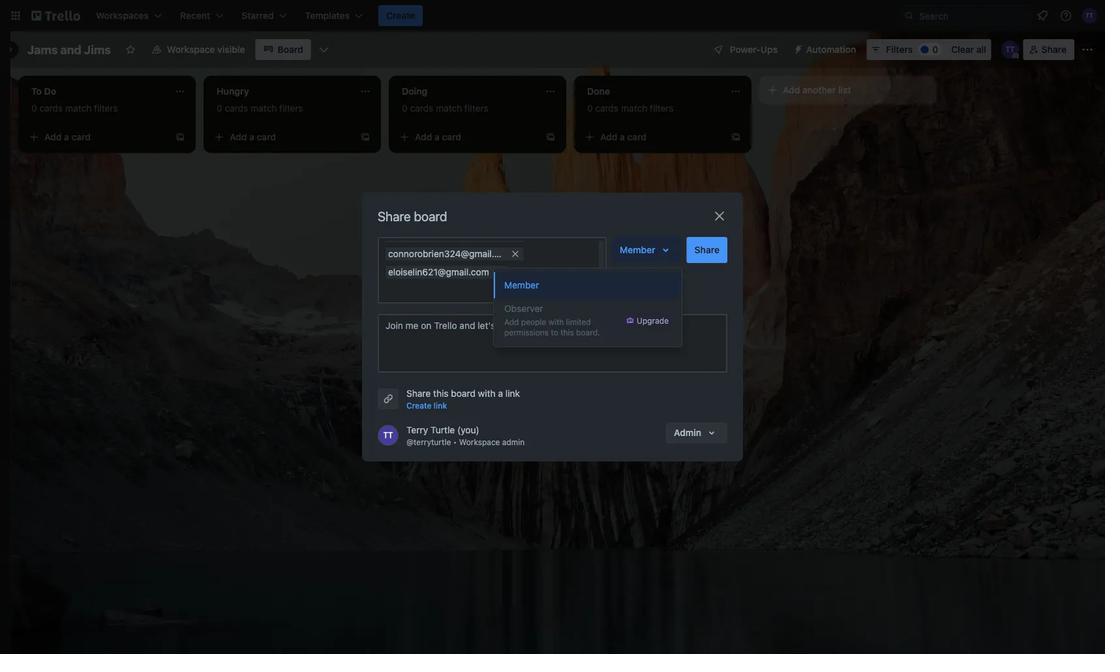 Task type: vqa. For each thing, say whether or not it's contained in the screenshot.
board.
yes



Task type: describe. For each thing, give the bounding box(es) containing it.
and
[[60, 42, 81, 56]]

add a card button for create from template… icon
[[24, 127, 170, 148]]

switch to… image
[[9, 9, 22, 22]]

board link
[[256, 39, 311, 60]]

share left show menu image
[[1042, 44, 1067, 55]]

admin button
[[667, 422, 728, 443]]

3 cards from the left
[[410, 103, 434, 114]]

create button
[[379, 5, 423, 26]]

terry turtle (you) @terryturtle • workspace admin
[[407, 425, 525, 447]]

permissions
[[505, 328, 549, 337]]

3 create from template… image from the left
[[731, 132, 742, 142]]

0 for second create from template… image from the right
[[402, 103, 408, 114]]

workspace visible
[[167, 44, 245, 55]]

Search field
[[915, 6, 1030, 25]]

automation
[[807, 44, 857, 55]]

share inside share this board with a link create link
[[407, 388, 431, 399]]

4 filters from the left
[[650, 103, 674, 114]]

1 cards from the left
[[39, 103, 63, 114]]

board.
[[577, 328, 600, 337]]

customize views image
[[318, 43, 331, 56]]

card for third create from template… image from the right
[[257, 132, 276, 142]]

turtle
[[431, 425, 455, 435]]

automation button
[[789, 39, 865, 60]]

this inside observer add people with limited permissions to this board.
[[561, 328, 574, 337]]

share down close image
[[695, 244, 720, 255]]

add a card for 3rd create from template… image's add a card button
[[601, 132, 647, 142]]

member button
[[494, 272, 682, 298]]

primary element
[[0, 0, 1106, 31]]

observer
[[505, 303, 544, 314]]

add a card button for second create from template… image from the right
[[394, 127, 541, 148]]

0 for 3rd create from template… image
[[588, 103, 593, 114]]

card for second create from template… image from the right
[[442, 132, 462, 142]]

share board
[[378, 208, 448, 224]]

create from template… image
[[175, 132, 185, 142]]

0 notifications image
[[1035, 8, 1051, 24]]

clear all button
[[947, 39, 992, 60]]

0 for create from template… icon
[[31, 103, 37, 114]]

1 create from template… image from the left
[[360, 132, 371, 142]]

terry
[[407, 425, 428, 435]]

ups
[[761, 44, 778, 55]]

0 for third create from template… image from the right
[[217, 103, 222, 114]]

Join me on Trello and let's work together on this board! text field
[[378, 314, 728, 373]]

2 cards from the left
[[225, 103, 248, 114]]

admin
[[674, 427, 702, 438]]

card for 3rd create from template… image
[[628, 132, 647, 142]]

share this board with a link create link
[[407, 388, 520, 410]]

with for a
[[478, 388, 496, 399]]

add for create from template… icon
[[44, 132, 62, 142]]

match for add a card button associated with second create from template… image from the right
[[436, 103, 462, 114]]

add inside observer add people with limited permissions to this board.
[[505, 317, 519, 326]]

member button
[[612, 237, 682, 263]]

0 vertical spatial board
[[414, 208, 448, 224]]

with for limited
[[549, 317, 564, 326]]

clear all
[[952, 44, 987, 55]]

power-
[[730, 44, 761, 55]]

add for third create from template… image from the right
[[230, 132, 247, 142]]

this inside share this board with a link create link
[[434, 388, 449, 399]]

0 vertical spatial link
[[506, 388, 520, 399]]

observer add people with limited permissions to this board.
[[505, 303, 600, 337]]

workspace visible button
[[144, 39, 253, 60]]

1 horizontal spatial terry turtle (terryturtle) image
[[1002, 40, 1020, 59]]

2 create from template… image from the left
[[546, 132, 556, 142]]

upgrade button
[[624, 314, 672, 327]]

jams
[[27, 42, 58, 56]]

(you)
[[458, 425, 480, 435]]



Task type: locate. For each thing, give the bounding box(es) containing it.
member for member dropdown button
[[620, 244, 656, 255]]

match for 3rd create from template… image's add a card button
[[622, 103, 648, 114]]

match for add a card button related to create from template… icon
[[65, 103, 92, 114]]

None text field
[[386, 281, 599, 300]]

3 0 cards match filters from the left
[[402, 103, 489, 114]]

to
[[551, 328, 559, 337]]

workspace left visible
[[167, 44, 215, 55]]

open information menu image
[[1060, 9, 1073, 22]]

with up the (you)
[[478, 388, 496, 399]]

0
[[933, 44, 939, 55], [31, 103, 37, 114], [217, 103, 222, 114], [402, 103, 408, 114], [588, 103, 593, 114]]

visible
[[218, 44, 245, 55]]

filters
[[887, 44, 913, 55]]

terry turtle (terryturtle) image right open information menu icon
[[1082, 8, 1098, 24]]

1 vertical spatial share button
[[687, 237, 728, 263]]

match
[[65, 103, 92, 114], [251, 103, 277, 114], [436, 103, 462, 114], [622, 103, 648, 114]]

share up clarkrunnerman@gmail.com
[[378, 208, 411, 224]]

share up terry
[[407, 388, 431, 399]]

0 horizontal spatial terry turtle (terryturtle) image
[[378, 425, 399, 446]]

workspace
[[167, 44, 215, 55], [459, 437, 500, 447]]

terry turtle (terryturtle) image left terry
[[378, 425, 399, 446]]

1 horizontal spatial with
[[549, 317, 564, 326]]

power-ups button
[[704, 39, 786, 60]]

0 horizontal spatial share button
[[687, 237, 728, 263]]

card
[[72, 132, 91, 142], [257, 132, 276, 142], [442, 132, 462, 142], [628, 132, 647, 142]]

1 vertical spatial member
[[505, 280, 540, 291]]

0 cards match filters
[[31, 103, 118, 114], [217, 103, 303, 114], [402, 103, 489, 114], [588, 103, 674, 114]]

star or unstar board image
[[125, 44, 136, 55]]

close image
[[712, 208, 728, 224]]

list
[[839, 85, 852, 95]]

upgrade
[[637, 316, 669, 325]]

3 match from the left
[[436, 103, 462, 114]]

1 vertical spatial board
[[451, 388, 476, 399]]

1 horizontal spatial member
[[620, 244, 656, 255]]

member inside button
[[505, 280, 540, 291]]

0 horizontal spatial with
[[478, 388, 496, 399]]

0 horizontal spatial link
[[434, 401, 447, 410]]

add a card
[[44, 132, 91, 142], [230, 132, 276, 142], [415, 132, 462, 142], [601, 132, 647, 142]]

board
[[414, 208, 448, 224], [451, 388, 476, 399]]

search image
[[905, 10, 915, 21]]

1 add a card from the left
[[44, 132, 91, 142]]

3 filters from the left
[[465, 103, 489, 114]]

this up turtle on the left bottom of the page
[[434, 388, 449, 399]]

1 vertical spatial workspace
[[459, 437, 500, 447]]

terry turtle (terryturtle) image inside primary element
[[1082, 8, 1098, 24]]

1 horizontal spatial this
[[561, 328, 574, 337]]

0 horizontal spatial board
[[414, 208, 448, 224]]

1 vertical spatial link
[[434, 401, 447, 410]]

3 add a card button from the left
[[394, 127, 541, 148]]

add a card button for third create from template… image from the right
[[209, 127, 355, 148]]

add for 3rd create from template… image
[[601, 132, 618, 142]]

create inside share this board with a link create link
[[407, 401, 432, 410]]

0 horizontal spatial this
[[434, 388, 449, 399]]

card for create from template… icon
[[72, 132, 91, 142]]

add a card button for 3rd create from template… image
[[580, 127, 726, 148]]

this right to
[[561, 328, 574, 337]]

power-ups
[[730, 44, 778, 55]]

4 match from the left
[[622, 103, 648, 114]]

0 vertical spatial share button
[[1024, 39, 1075, 60]]

share button
[[1024, 39, 1075, 60], [687, 237, 728, 263]]

with inside observer add people with limited permissions to this board.
[[549, 317, 564, 326]]

add a card button
[[24, 127, 170, 148], [209, 127, 355, 148], [394, 127, 541, 148], [580, 127, 726, 148]]

2 filters from the left
[[279, 103, 303, 114]]

with
[[549, 317, 564, 326], [478, 388, 496, 399]]

admin
[[503, 437, 525, 447]]

4 add a card button from the left
[[580, 127, 726, 148]]

a inside share this board with a link create link
[[498, 388, 503, 399]]

0 horizontal spatial member
[[505, 280, 540, 291]]

0 horizontal spatial workspace
[[167, 44, 215, 55]]

2 add a card from the left
[[230, 132, 276, 142]]

people
[[522, 317, 547, 326]]

0 vertical spatial workspace
[[167, 44, 215, 55]]

group
[[494, 268, 682, 347]]

1 add a card button from the left
[[24, 127, 170, 148]]

connorobrien324@gmail.com
[[388, 248, 513, 259]]

1 vertical spatial with
[[478, 388, 496, 399]]

2 card from the left
[[257, 132, 276, 142]]

with inside share this board with a link create link
[[478, 388, 496, 399]]

link
[[506, 388, 520, 399], [434, 401, 447, 410]]

1 horizontal spatial board
[[451, 388, 476, 399]]

show menu image
[[1082, 43, 1095, 56]]

1 horizontal spatial create from template… image
[[546, 132, 556, 142]]

Board name text field
[[21, 39, 117, 60]]

jams and jims
[[27, 42, 111, 56]]

limited
[[567, 317, 591, 326]]

share button down close image
[[687, 237, 728, 263]]

create
[[386, 10, 415, 21], [407, 401, 432, 410]]

4 add a card from the left
[[601, 132, 647, 142]]

create from template… image
[[360, 132, 371, 142], [546, 132, 556, 142], [731, 132, 742, 142]]

4 cards from the left
[[596, 103, 619, 114]]

create inside create button
[[386, 10, 415, 21]]

member up member button
[[620, 244, 656, 255]]

eloiselin621@gmail.com
[[388, 267, 489, 277]]

group containing member
[[494, 268, 682, 347]]

clear
[[952, 44, 975, 55]]

add a card for third create from template… image from the right add a card button
[[230, 132, 276, 142]]

match for third create from template… image from the right add a card button
[[251, 103, 277, 114]]

2 add a card button from the left
[[209, 127, 355, 148]]

1 match from the left
[[65, 103, 92, 114]]

jims
[[84, 42, 111, 56]]

all
[[977, 44, 987, 55]]

2 horizontal spatial terry turtle (terryturtle) image
[[1082, 8, 1098, 24]]

4 card from the left
[[628, 132, 647, 142]]

board
[[278, 44, 303, 55]]

member
[[620, 244, 656, 255], [505, 280, 540, 291]]

1 horizontal spatial workspace
[[459, 437, 500, 447]]

2 vertical spatial terry turtle (terryturtle) image
[[378, 425, 399, 446]]

1 vertical spatial terry turtle (terryturtle) image
[[1002, 40, 1020, 59]]

add another list button
[[760, 76, 937, 104]]

2 match from the left
[[251, 103, 277, 114]]

0 vertical spatial terry turtle (terryturtle) image
[[1082, 8, 1098, 24]]

workspace inside the terry turtle (you) @terryturtle • workspace admin
[[459, 437, 500, 447]]

filters
[[94, 103, 118, 114], [279, 103, 303, 114], [465, 103, 489, 114], [650, 103, 674, 114]]

add a card for add a card button associated with second create from template… image from the right
[[415, 132, 462, 142]]

add
[[783, 85, 801, 95], [44, 132, 62, 142], [230, 132, 247, 142], [415, 132, 432, 142], [601, 132, 618, 142], [505, 317, 519, 326]]

0 vertical spatial this
[[561, 328, 574, 337]]

clarkrunnerman@gmail.com
[[388, 230, 506, 241]]

0 vertical spatial with
[[549, 317, 564, 326]]

0 vertical spatial member
[[620, 244, 656, 255]]

board inside share this board with a link create link
[[451, 388, 476, 399]]

add for second create from template… image from the right
[[415, 132, 432, 142]]

board up the (you)
[[451, 388, 476, 399]]

create link button
[[407, 399, 447, 412]]

4 0 cards match filters from the left
[[588, 103, 674, 114]]

another
[[803, 85, 837, 95]]

board up clarkrunnerman@gmail.com
[[414, 208, 448, 224]]

member up observer
[[505, 280, 540, 291]]

3 card from the left
[[442, 132, 462, 142]]

1 horizontal spatial share button
[[1024, 39, 1075, 60]]

•
[[453, 437, 457, 447]]

link up admin
[[506, 388, 520, 399]]

1 filters from the left
[[94, 103, 118, 114]]

share button down the 0 notifications 'image'
[[1024, 39, 1075, 60]]

cards
[[39, 103, 63, 114], [225, 103, 248, 114], [410, 103, 434, 114], [596, 103, 619, 114]]

sm image
[[789, 39, 807, 57]]

1 0 cards match filters from the left
[[31, 103, 118, 114]]

2 0 cards match filters from the left
[[217, 103, 303, 114]]

add another list
[[783, 85, 852, 95]]

with up to
[[549, 317, 564, 326]]

0 vertical spatial create
[[386, 10, 415, 21]]

0 horizontal spatial create from template… image
[[360, 132, 371, 142]]

member inside dropdown button
[[620, 244, 656, 255]]

link up turtle on the left bottom of the page
[[434, 401, 447, 410]]

add inside button
[[783, 85, 801, 95]]

this
[[561, 328, 574, 337], [434, 388, 449, 399]]

3 add a card from the left
[[415, 132, 462, 142]]

a
[[64, 132, 69, 142], [249, 132, 255, 142], [435, 132, 440, 142], [620, 132, 625, 142], [498, 388, 503, 399]]

terry turtle (terryturtle) image
[[1082, 8, 1098, 24], [1002, 40, 1020, 59], [378, 425, 399, 446]]

1 card from the left
[[72, 132, 91, 142]]

add a card for add a card button related to create from template… icon
[[44, 132, 91, 142]]

@terryturtle
[[407, 437, 451, 447]]

2 horizontal spatial create from template… image
[[731, 132, 742, 142]]

workspace down the (you)
[[459, 437, 500, 447]]

1 vertical spatial create
[[407, 401, 432, 410]]

share
[[1042, 44, 1067, 55], [378, 208, 411, 224], [695, 244, 720, 255], [407, 388, 431, 399]]

member for member button
[[505, 280, 540, 291]]

terry turtle (terryturtle) image right all
[[1002, 40, 1020, 59]]

1 vertical spatial this
[[434, 388, 449, 399]]

workspace inside button
[[167, 44, 215, 55]]

1 horizontal spatial link
[[506, 388, 520, 399]]



